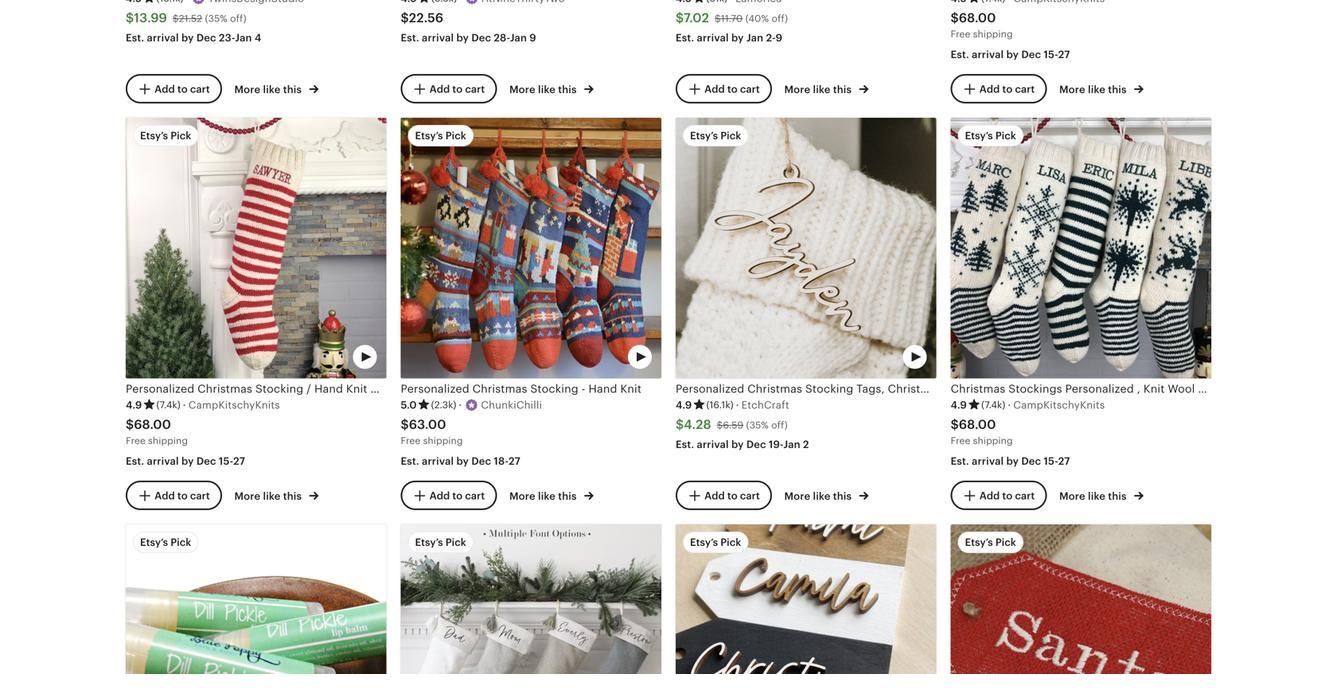 Task type: locate. For each thing, give the bounding box(es) containing it.
·
[[183, 399, 186, 411], [459, 399, 462, 411], [736, 399, 740, 411], [1008, 399, 1012, 411]]

more
[[235, 84, 261, 95], [510, 84, 536, 95], [785, 84, 811, 95], [1060, 84, 1086, 95], [235, 490, 261, 502], [510, 490, 536, 502], [785, 490, 811, 502], [1060, 490, 1086, 502]]

hand right / at the bottom left of the page
[[315, 383, 343, 395]]

1 horizontal spatial 4.9
[[676, 399, 692, 411]]

add to cart
[[155, 83, 210, 95], [430, 83, 485, 95], [705, 83, 760, 95], [980, 83, 1036, 95], [155, 490, 210, 502], [430, 490, 485, 502], [705, 490, 760, 502], [980, 490, 1036, 502]]

1 stocking from the left
[[255, 383, 304, 395]]

shipping inside $ 63.00 free shipping
[[423, 436, 463, 447]]

1 (7.4k) from the left
[[156, 400, 181, 410]]

est. arrival by dec 15-27 for christmas stockings personalized , knit wool fair isle stockings, custom stockings, white and green stockings, hand knit holiday stockings image
[[951, 456, 1071, 468]]

white
[[409, 383, 441, 395]]

0 horizontal spatial christmas
[[198, 383, 252, 395]]

by
[[182, 32, 194, 44], [457, 32, 469, 44], [732, 32, 744, 44], [1007, 49, 1019, 61], [732, 439, 744, 451], [182, 456, 194, 468], [457, 456, 469, 468], [1007, 456, 1019, 468]]

7.02
[[684, 11, 710, 25]]

shipping for personalized christmas stocking / hand knit winter white image
[[148, 436, 188, 447]]

1 knit from the left
[[346, 383, 368, 395]]

personalized
[[126, 383, 195, 395], [401, 383, 470, 395]]

0 vertical spatial (35%
[[205, 13, 228, 24]]

(35% for 4.28
[[747, 420, 769, 431]]

2 personalized from the left
[[401, 383, 470, 395]]

hand
[[315, 383, 343, 395], [589, 383, 618, 395]]

personalized christmas stocking - hand knit
[[401, 383, 642, 395]]

off) inside $ 7.02 $ 11.70 (40% off)
[[772, 13, 789, 24]]

27
[[1059, 49, 1071, 61], [233, 456, 245, 468], [509, 456, 521, 468], [1059, 456, 1071, 468]]

0 horizontal spatial hand
[[315, 383, 343, 395]]

cart
[[190, 83, 210, 95], [465, 83, 485, 95], [741, 83, 760, 95], [1016, 83, 1036, 95], [190, 490, 210, 502], [465, 490, 485, 502], [741, 490, 760, 502], [1016, 490, 1036, 502]]

4
[[255, 32, 261, 44]]

(7.4k)
[[156, 400, 181, 410], [982, 400, 1006, 410]]

1 horizontal spatial christmas
[[473, 383, 528, 395]]

$ 22.56 est. arrival by dec 28-jan 9
[[401, 11, 537, 44]]

9
[[530, 32, 537, 44], [776, 32, 783, 44]]

like
[[263, 84, 281, 95], [538, 84, 556, 95], [813, 84, 831, 95], [1089, 84, 1106, 95], [263, 490, 281, 502], [538, 490, 556, 502], [813, 490, 831, 502], [1089, 490, 1106, 502]]

hand right - on the bottom
[[589, 383, 618, 395]]

$ 7.02 $ 11.70 (40% off)
[[676, 11, 789, 25]]

2 4.9 from the left
[[676, 399, 692, 411]]

free inside $ 63.00 free shipping
[[401, 436, 421, 447]]

2 horizontal spatial 4.9
[[951, 399, 968, 411]]

off) inside $ 4.28 $ 6.59 (35% off)
[[772, 420, 788, 431]]

1 horizontal spatial hand
[[589, 383, 618, 395]]

etsy's pick
[[140, 130, 191, 142], [415, 130, 467, 142], [690, 130, 742, 142], [966, 130, 1017, 142], [140, 537, 191, 549], [415, 537, 467, 549], [690, 537, 742, 549], [966, 537, 1017, 549]]

1 vertical spatial (35%
[[747, 420, 769, 431]]

etsy's pick link
[[126, 525, 387, 675], [401, 525, 662, 675], [676, 525, 937, 675], [951, 525, 1212, 675]]

by inside "$ 22.56 est. arrival by dec 28-jan 9"
[[457, 32, 469, 44]]

9 right 28-
[[530, 32, 537, 44]]

4.9 for personalized christmas stocking tags, christmas gift tag, knit stocking, present tags, name ornament tags, customized wooden labels wt22 image
[[676, 399, 692, 411]]

1 horizontal spatial knit
[[621, 383, 642, 395]]

est.
[[126, 32, 144, 44], [401, 32, 420, 44], [676, 32, 695, 44], [951, 49, 970, 61], [676, 439, 695, 451], [126, 456, 144, 468], [401, 456, 420, 468], [951, 456, 970, 468]]

2 knit from the left
[[621, 383, 642, 395]]

2 stocking from the left
[[531, 383, 579, 395]]

stocking left / at the bottom left of the page
[[255, 383, 304, 395]]

dec
[[197, 32, 216, 44], [472, 32, 491, 44], [1022, 49, 1042, 61], [747, 439, 767, 451], [197, 456, 216, 468], [472, 456, 491, 468], [1022, 456, 1042, 468]]

1 personalized from the left
[[126, 383, 195, 395]]

0 horizontal spatial 9
[[530, 32, 537, 44]]

0 horizontal spatial knit
[[346, 383, 368, 395]]

personalized christmas stocking with tassel | custom name christmas stocking | monogram xmas stocking | family stocking | farmhouse stocking image
[[401, 525, 662, 675]]

23-
[[219, 32, 235, 44]]

est. arrival by dec 18-27
[[401, 456, 521, 468]]

1 4.9 from the left
[[126, 399, 142, 411]]

27 for christmas stockings personalized , knit wool fair isle stockings, custom stockings, white and green stockings, hand knit holiday stockings image
[[1059, 456, 1071, 468]]

more like this link
[[235, 80, 319, 97], [510, 80, 594, 97], [785, 80, 869, 97], [1060, 80, 1144, 97], [235, 487, 319, 504], [510, 487, 594, 504], [785, 487, 869, 504], [1060, 487, 1144, 504]]

personalized christmas stocking / hand knit winter white
[[126, 383, 441, 395]]

9 inside "$ 22.56 est. arrival by dec 28-jan 9"
[[530, 32, 537, 44]]

$ 68.00 free shipping for christmas stockings personalized , knit wool fair isle stockings, custom stockings, white and green stockings, hand knit holiday stockings image
[[951, 418, 1013, 447]]

2 · from the left
[[459, 399, 462, 411]]

1 horizontal spatial (35%
[[747, 420, 769, 431]]

$
[[126, 11, 134, 25], [401, 11, 409, 25], [676, 11, 684, 25], [951, 11, 959, 25], [173, 13, 179, 24], [715, 13, 721, 24], [126, 418, 134, 432], [401, 418, 409, 432], [676, 418, 684, 432], [951, 418, 959, 432], [717, 420, 723, 431]]

more like this
[[235, 84, 305, 95], [510, 84, 580, 95], [785, 84, 855, 95], [1060, 84, 1130, 95], [235, 490, 305, 502], [510, 490, 580, 502], [785, 490, 855, 502], [1060, 490, 1130, 502]]

product video element
[[126, 118, 387, 379], [401, 118, 662, 379], [676, 118, 937, 379], [401, 525, 662, 675], [676, 525, 937, 675]]

1 horizontal spatial (7.4k)
[[982, 400, 1006, 410]]

off) inside $ 13.99 $ 21.52 (35% off)
[[230, 13, 247, 24]]

(35% inside $ 4.28 $ 6.59 (35% off)
[[747, 420, 769, 431]]

18-
[[494, 456, 509, 468]]

15- for christmas stockings personalized , knit wool fair isle stockings, custom stockings, white and green stockings, hand knit holiday stockings image
[[1044, 456, 1059, 468]]

$ 68.00 free shipping
[[951, 11, 1013, 40], [126, 418, 188, 447], [951, 418, 1013, 447]]

0 horizontal spatial stocking
[[255, 383, 304, 395]]

shipping for the personalized christmas stocking - hand knit "image"
[[423, 436, 463, 447]]

6.59
[[723, 420, 744, 431]]

pick
[[171, 130, 191, 142], [446, 130, 467, 142], [721, 130, 742, 142], [996, 130, 1017, 142], [171, 537, 191, 549], [446, 537, 467, 549], [721, 537, 742, 549], [996, 537, 1017, 549]]

$ inside $ 7.02 $ 11.70 (40% off)
[[715, 13, 721, 24]]

shipping
[[974, 29, 1013, 40], [148, 436, 188, 447], [423, 436, 463, 447], [974, 436, 1013, 447]]

est. arrival by dec 15-27
[[951, 49, 1071, 61], [126, 456, 245, 468], [951, 456, 1071, 468]]

27 for the personalized christmas stocking - hand knit "image"
[[509, 456, 521, 468]]

personalized for 63.00
[[401, 383, 470, 395]]

est. arrival by dec 15-27 for personalized christmas stocking / hand knit winter white image
[[126, 456, 245, 468]]

9 down $ 7.02 $ 11.70 (40% off)
[[776, 32, 783, 44]]

off) up 19-
[[772, 420, 788, 431]]

1 horizontal spatial stocking
[[531, 383, 579, 395]]

· for personalized christmas stocking tags, christmas gift tag, knit stocking, present tags, name ornament tags, customized wooden labels wt22 image
[[736, 399, 740, 411]]

this
[[283, 84, 302, 95], [558, 84, 577, 95], [834, 84, 852, 95], [1109, 84, 1127, 95], [283, 490, 302, 502], [558, 490, 577, 502], [834, 490, 852, 502], [1109, 490, 1127, 502]]

stocking left - on the bottom
[[531, 383, 579, 395]]

knit right - on the bottom
[[621, 383, 642, 395]]

shipping for christmas stockings personalized , knit wool fair isle stockings, custom stockings, white and green stockings, hand knit holiday stockings image
[[974, 436, 1013, 447]]

arrival
[[147, 32, 179, 44], [422, 32, 454, 44], [697, 32, 729, 44], [972, 49, 1004, 61], [697, 439, 729, 451], [147, 456, 179, 468], [422, 456, 454, 468], [972, 456, 1004, 468]]

3 etsy's pick link from the left
[[676, 525, 937, 675]]

add
[[155, 83, 175, 95], [430, 83, 450, 95], [705, 83, 725, 95], [980, 83, 1000, 95], [155, 490, 175, 502], [430, 490, 450, 502], [705, 490, 725, 502], [980, 490, 1000, 502]]

off) for 7.02
[[772, 13, 789, 24]]

off) for 4.28
[[772, 420, 788, 431]]

christmas
[[198, 383, 252, 395], [473, 383, 528, 395]]

27 for personalized christmas stocking / hand knit winter white image
[[233, 456, 245, 468]]

3 4.9 from the left
[[951, 399, 968, 411]]

product video element for (16.1k)
[[676, 118, 937, 379]]

28-
[[494, 32, 510, 44]]

2 (7.4k) from the left
[[982, 400, 1006, 410]]

stocking
[[255, 383, 304, 395], [531, 383, 579, 395]]

68.00 for christmas stockings personalized , knit wool fair isle stockings, custom stockings, white and green stockings, hand knit holiday stockings image
[[959, 418, 997, 432]]

1 christmas from the left
[[198, 383, 252, 395]]

· for the personalized christmas stocking - hand knit "image"
[[459, 399, 462, 411]]

knit left winter
[[346, 383, 368, 395]]

winter
[[371, 383, 406, 395]]

0 horizontal spatial (35%
[[205, 13, 228, 24]]

4.9 for personalized christmas stocking / hand knit winter white image
[[126, 399, 142, 411]]

2 hand from the left
[[589, 383, 618, 395]]

est. arrival by dec 19-jan 2
[[676, 439, 810, 451]]

3 · from the left
[[736, 399, 740, 411]]

stocking tags - personalized embroidered red burlap stocking tag, reusable gift tag image
[[951, 525, 1212, 675]]

est. inside "$ 22.56 est. arrival by dec 28-jan 9"
[[401, 32, 420, 44]]

off) up 23-
[[230, 13, 247, 24]]

21.52
[[179, 13, 202, 24]]

to
[[178, 83, 188, 95], [453, 83, 463, 95], [728, 83, 738, 95], [1003, 83, 1013, 95], [178, 490, 188, 502], [453, 490, 463, 502], [728, 490, 738, 502], [1003, 490, 1013, 502]]

1 · from the left
[[183, 399, 186, 411]]

off)
[[230, 13, 247, 24], [772, 13, 789, 24], [772, 420, 788, 431]]

(40%
[[746, 13, 769, 24]]

jan
[[235, 32, 252, 44], [510, 32, 527, 44], [747, 32, 764, 44], [784, 439, 801, 451]]

4.9
[[126, 399, 142, 411], [676, 399, 692, 411], [951, 399, 968, 411]]

etsy's
[[140, 130, 168, 142], [415, 130, 443, 142], [690, 130, 718, 142], [966, 130, 994, 142], [140, 537, 168, 549], [415, 537, 443, 549], [690, 537, 718, 549], [966, 537, 994, 549]]

1 hand from the left
[[315, 383, 343, 395]]

11.70
[[721, 13, 743, 24]]

2 christmas from the left
[[473, 383, 528, 395]]

0 horizontal spatial (7.4k)
[[156, 400, 181, 410]]

(35%
[[205, 13, 228, 24], [747, 420, 769, 431]]

add to cart button
[[126, 74, 222, 104], [401, 74, 497, 104], [676, 74, 772, 104], [951, 74, 1047, 104], [126, 481, 222, 510], [401, 481, 497, 510], [676, 481, 772, 510], [951, 481, 1047, 510]]

knit
[[346, 383, 368, 395], [621, 383, 642, 395]]

1 9 from the left
[[530, 32, 537, 44]]

est. arrival by dec 23-jan 4
[[126, 32, 261, 44]]

$ inside $ 13.99 $ 21.52 (35% off)
[[173, 13, 179, 24]]

dec inside "$ 22.56 est. arrival by dec 28-jan 9"
[[472, 32, 491, 44]]

0 horizontal spatial 4.9
[[126, 399, 142, 411]]

free for personalized christmas stocking / hand knit winter white image
[[126, 436, 146, 447]]

· for personalized christmas stocking / hand knit winter white image
[[183, 399, 186, 411]]

4 · from the left
[[1008, 399, 1012, 411]]

2-
[[766, 32, 776, 44]]

personalized christmas stocking - hand knit image
[[401, 118, 662, 379]]

christmas for 63.00
[[473, 383, 528, 395]]

68.00
[[959, 11, 997, 25], [134, 418, 171, 432], [959, 418, 997, 432]]

personalized for 68.00
[[126, 383, 195, 395]]

1 horizontal spatial personalized
[[401, 383, 470, 395]]

(35% right 6.59 at right bottom
[[747, 420, 769, 431]]

knit for 68.00
[[346, 383, 368, 395]]

(35% up 23-
[[205, 13, 228, 24]]

1 horizontal spatial 9
[[776, 32, 783, 44]]

free
[[951, 29, 971, 40], [126, 436, 146, 447], [401, 436, 421, 447], [951, 436, 971, 447]]

off) up 2-
[[772, 13, 789, 24]]

(35% inside $ 13.99 $ 21.52 (35% off)
[[205, 13, 228, 24]]

0 horizontal spatial personalized
[[126, 383, 195, 395]]

15-
[[1044, 49, 1059, 61], [219, 456, 233, 468], [1044, 456, 1059, 468]]



Task type: describe. For each thing, give the bounding box(es) containing it.
hand for 63.00
[[589, 383, 618, 395]]

$ 4.28 $ 6.59 (35% off)
[[676, 418, 788, 432]]

est. arrival by jan 2-9
[[676, 32, 783, 44]]

-
[[582, 383, 586, 395]]

jan inside "$ 22.56 est. arrival by dec 28-jan 9"
[[510, 32, 527, 44]]

hand for 68.00
[[315, 383, 343, 395]]

4 etsy's pick link from the left
[[951, 525, 1212, 675]]

/
[[307, 383, 311, 395]]

free for christmas stockings personalized , knit wool fair isle stockings, custom stockings, white and green stockings, hand knit holiday stockings image
[[951, 436, 971, 447]]

personalized christmas stocking / hand knit winter white image
[[126, 118, 387, 379]]

stocking for 63.00
[[531, 383, 579, 395]]

product video element for (7.4k)
[[126, 118, 387, 379]]

christmas stockings personalized , knit wool fair isle stockings, custom stockings, white and green stockings, hand knit holiday stockings image
[[951, 118, 1212, 379]]

dill pickle lip balm chapstick, pregnancy gift, expecting mom, funny stocking stuffer, gag gift for her, novelty gift, pickle flavor image
[[126, 525, 387, 675]]

free for the personalized christmas stocking - hand knit "image"
[[401, 436, 421, 447]]

4.28
[[684, 418, 712, 432]]

arrival inside "$ 22.56 est. arrival by dec 28-jan 9"
[[422, 32, 454, 44]]

$ inside $ 63.00 free shipping
[[401, 418, 409, 432]]

· for christmas stockings personalized , knit wool fair isle stockings, custom stockings, white and green stockings, hand knit holiday stockings image
[[1008, 399, 1012, 411]]

personalized christmas stocking tags, christmas gift tag, knit stocking, present tags, name ornament tags, customized wooden labels wt22 image
[[676, 118, 937, 379]]

$ inside $ 4.28 $ 6.59 (35% off)
[[717, 420, 723, 431]]

christmas for 68.00
[[198, 383, 252, 395]]

stocking for 68.00
[[255, 383, 304, 395]]

13.99
[[134, 11, 167, 25]]

15- for personalized christmas stocking / hand knit winter white image
[[219, 456, 233, 468]]

(7.4k) for christmas stockings personalized , knit wool fair isle stockings, custom stockings, white and green stockings, hand knit holiday stockings image
[[982, 400, 1006, 410]]

2
[[803, 439, 810, 451]]

19-
[[769, 439, 784, 451]]

personalized stocking tags |  wooden name tags | christmas labels |  wooden present tags | christmas stocking tags | present tags image
[[676, 525, 937, 675]]

4.9 for christmas stockings personalized , knit wool fair isle stockings, custom stockings, white and green stockings, hand knit holiday stockings image
[[951, 399, 968, 411]]

5.0
[[401, 399, 417, 411]]

product video element for (2.3k)
[[401, 118, 662, 379]]

22.56
[[409, 11, 444, 25]]

(16.1k)
[[707, 400, 734, 410]]

$ 13.99 $ 21.52 (35% off)
[[126, 11, 247, 25]]

off) for 13.99
[[230, 13, 247, 24]]

(35% for 13.99
[[205, 13, 228, 24]]

$ 63.00 free shipping
[[401, 418, 463, 447]]

2 9 from the left
[[776, 32, 783, 44]]

2 etsy's pick link from the left
[[401, 525, 662, 675]]

63.00
[[409, 418, 446, 432]]

$ inside "$ 22.56 est. arrival by dec 28-jan 9"
[[401, 11, 409, 25]]

$ 68.00 free shipping for personalized christmas stocking / hand knit winter white image
[[126, 418, 188, 447]]

(7.4k) for personalized christmas stocking / hand knit winter white image
[[156, 400, 181, 410]]

68.00 for personalized christmas stocking / hand knit winter white image
[[134, 418, 171, 432]]

knit for 63.00
[[621, 383, 642, 395]]

(2.3k)
[[431, 400, 457, 410]]

1 etsy's pick link from the left
[[126, 525, 387, 675]]



Task type: vqa. For each thing, say whether or not it's contained in the screenshot.
Services
no



